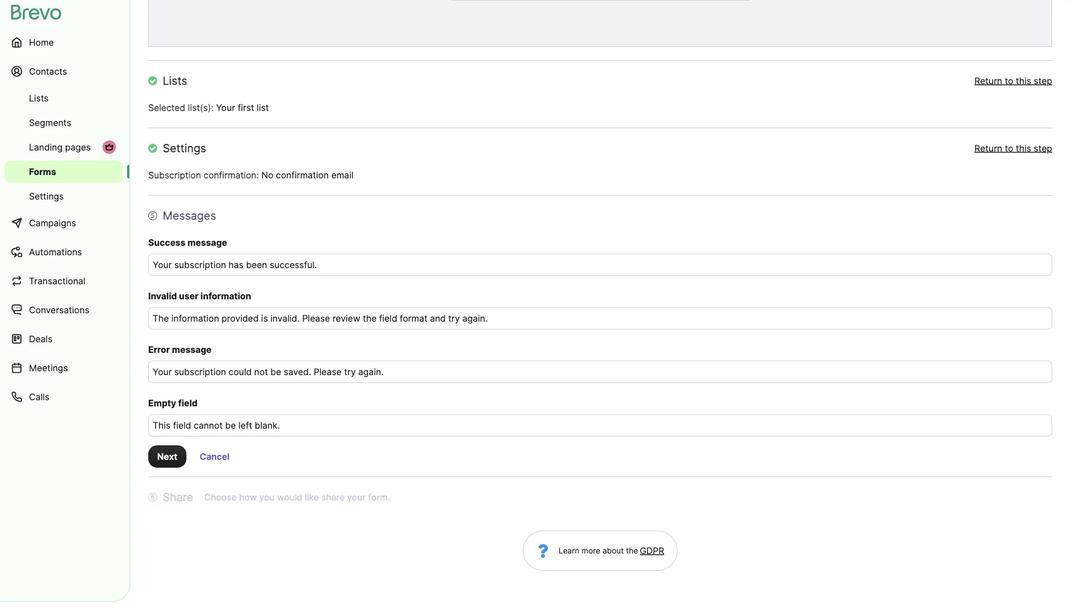 Task type: locate. For each thing, give the bounding box(es) containing it.
message right "error"
[[172, 344, 212, 355]]

2 this from the top
[[1016, 143, 1031, 154]]

the
[[626, 546, 638, 555]]

conversations link
[[4, 297, 123, 323]]

learn
[[559, 546, 580, 555]]

step for lists
[[1034, 75, 1052, 86]]

how
[[239, 492, 257, 503]]

landing
[[29, 142, 63, 152]]

return image
[[148, 144, 157, 153]]

0 vertical spatial to
[[1005, 75, 1014, 86]]

to
[[1005, 75, 1014, 86], [1005, 143, 1014, 154]]

None text field
[[148, 307, 1052, 329]]

this for lists
[[1016, 75, 1031, 86]]

lists up segments
[[29, 93, 49, 103]]

information
[[201, 290, 251, 301]]

landing pages
[[29, 142, 91, 152]]

confirmation
[[204, 169, 256, 180], [276, 169, 329, 180]]

1 vertical spatial return to this step button
[[975, 142, 1052, 155]]

conversations
[[29, 304, 89, 315]]

lists link
[[4, 87, 123, 109]]

your
[[216, 102, 235, 113]]

you
[[259, 492, 275, 503]]

to for settings
[[1005, 143, 1014, 154]]

selected
[[148, 102, 185, 113]]

2 to from the top
[[1005, 143, 1014, 154]]

0 vertical spatial return
[[975, 75, 1002, 86]]

1 horizontal spatial confirmation
[[276, 169, 329, 180]]

meetings
[[29, 362, 68, 373]]

like
[[305, 492, 319, 503]]

lists
[[163, 74, 187, 88], [29, 93, 49, 103]]

confirmation left "no"
[[204, 169, 256, 180]]

subscription confirmation : no confirmation email
[[148, 169, 354, 180]]

None text field
[[148, 254, 1052, 276], [148, 361, 1052, 383], [148, 414, 1052, 436], [148, 254, 1052, 276], [148, 361, 1052, 383], [148, 414, 1052, 436]]

0 vertical spatial this
[[1016, 75, 1031, 86]]

1 return from the top
[[975, 75, 1002, 86]]

0 vertical spatial lists
[[163, 74, 187, 88]]

choose how you would like share your form.
[[204, 492, 390, 503]]

6
[[151, 493, 155, 501]]

1 vertical spatial message
[[172, 344, 212, 355]]

invalid
[[148, 290, 177, 301]]

selected list(s): your first list
[[148, 102, 269, 113]]

0 vertical spatial message
[[188, 237, 227, 248]]

subscription
[[148, 169, 201, 180]]

0 horizontal spatial settings
[[29, 191, 64, 202]]

1 vertical spatial this
[[1016, 143, 1031, 154]]

about
[[603, 546, 624, 555]]

return to this step for lists
[[975, 75, 1052, 86]]

gdpr
[[640, 545, 664, 556]]

settings up subscription
[[163, 141, 206, 155]]

1 vertical spatial return to this step
[[975, 143, 1052, 154]]

1 this from the top
[[1016, 75, 1031, 86]]

confirmation right "no"
[[276, 169, 329, 180]]

landing pages link
[[4, 136, 123, 158]]

field
[[178, 397, 198, 408]]

meetings link
[[4, 355, 123, 381]]

2 step from the top
[[1034, 143, 1052, 154]]

message down messages at the left of the page
[[188, 237, 227, 248]]

1 return to this step button from the top
[[975, 74, 1052, 88]]

lists right return image
[[163, 74, 187, 88]]

forms
[[29, 166, 56, 177]]

message for success message
[[188, 237, 227, 248]]

return to this step button
[[975, 74, 1052, 88], [975, 142, 1052, 155]]

0 vertical spatial settings
[[163, 141, 206, 155]]

1 vertical spatial return
[[975, 143, 1002, 154]]

1 step from the top
[[1034, 75, 1052, 86]]

return for settings
[[975, 143, 1002, 154]]

1 horizontal spatial settings
[[163, 141, 206, 155]]

1 horizontal spatial lists
[[163, 74, 187, 88]]

return to this step
[[975, 75, 1052, 86], [975, 143, 1052, 154]]

email
[[331, 169, 354, 180]]

automations
[[29, 246, 82, 257]]

settings
[[163, 141, 206, 155], [29, 191, 64, 202]]

automations link
[[4, 239, 123, 265]]

step
[[1034, 75, 1052, 86], [1034, 143, 1052, 154]]

message
[[188, 237, 227, 248], [172, 344, 212, 355]]

1 return to this step from the top
[[975, 75, 1052, 86]]

success message
[[148, 237, 227, 248]]

0 horizontal spatial lists
[[29, 93, 49, 103]]

0 horizontal spatial confirmation
[[204, 169, 256, 180]]

return
[[975, 75, 1002, 86], [975, 143, 1002, 154]]

0 vertical spatial return to this step
[[975, 75, 1052, 86]]

1 to from the top
[[1005, 75, 1014, 86]]

2 return to this step from the top
[[975, 143, 1052, 154]]

return to this step button for settings
[[975, 142, 1052, 155]]

0 vertical spatial step
[[1034, 75, 1052, 86]]

deals link
[[4, 326, 123, 352]]

settings down 'forms'
[[29, 191, 64, 202]]

home link
[[4, 29, 123, 56]]

:
[[256, 169, 259, 180]]

1 vertical spatial step
[[1034, 143, 1052, 154]]

return image
[[148, 76, 157, 85]]

next button
[[148, 445, 186, 468]]

2 return from the top
[[975, 143, 1002, 154]]

1 vertical spatial to
[[1005, 143, 1014, 154]]

forms link
[[4, 161, 123, 183]]

this
[[1016, 75, 1031, 86], [1016, 143, 1031, 154]]

0 vertical spatial return to this step button
[[975, 74, 1052, 88]]

would
[[277, 492, 302, 503]]

1 vertical spatial settings
[[29, 191, 64, 202]]

2 return to this step button from the top
[[975, 142, 1052, 155]]



Task type: vqa. For each thing, say whether or not it's contained in the screenshot.
marketing
no



Task type: describe. For each thing, give the bounding box(es) containing it.
form.
[[368, 492, 390, 503]]

pages
[[65, 142, 91, 152]]

calls
[[29, 391, 49, 402]]

return to this step for settings
[[975, 143, 1052, 154]]

user
[[179, 290, 199, 301]]

transactional link
[[4, 268, 123, 294]]

invalid user information
[[148, 290, 251, 301]]

your
[[347, 492, 366, 503]]

this for settings
[[1016, 143, 1031, 154]]

contacts
[[29, 66, 67, 77]]

contacts link
[[4, 58, 123, 85]]

error
[[148, 344, 170, 355]]

more
[[582, 546, 600, 555]]

campaigns
[[29, 217, 76, 228]]

share
[[321, 492, 345, 503]]

2 confirmation from the left
[[276, 169, 329, 180]]

list
[[257, 102, 269, 113]]

campaigns link
[[4, 210, 123, 236]]

1 confirmation from the left
[[204, 169, 256, 180]]

calls link
[[4, 384, 123, 410]]

list(s):
[[188, 102, 214, 113]]

return to this step button for lists
[[975, 74, 1052, 88]]

to for lists
[[1005, 75, 1014, 86]]

choose
[[204, 492, 237, 503]]

message for error message
[[172, 344, 212, 355]]

step for settings
[[1034, 143, 1052, 154]]

settings link
[[4, 185, 123, 207]]

learn more about the gdpr
[[559, 545, 664, 556]]

transactional
[[29, 275, 85, 286]]

cancel
[[200, 451, 230, 462]]

cancel button
[[191, 445, 239, 468]]

empty field
[[148, 397, 198, 408]]

error message
[[148, 344, 212, 355]]

5
[[151, 212, 155, 220]]

return for lists
[[975, 75, 1002, 86]]

deals
[[29, 333, 52, 344]]

next
[[157, 451, 177, 462]]

no
[[261, 169, 273, 180]]

segments link
[[4, 111, 123, 134]]

messages
[[163, 209, 216, 222]]

gdpr link
[[638, 544, 664, 557]]

1 vertical spatial lists
[[29, 93, 49, 103]]

empty
[[148, 397, 176, 408]]

left___rvooi image
[[105, 143, 114, 152]]

home
[[29, 37, 54, 48]]

success
[[148, 237, 185, 248]]

share
[[163, 490, 193, 504]]

segments
[[29, 117, 71, 128]]

first
[[238, 102, 254, 113]]



